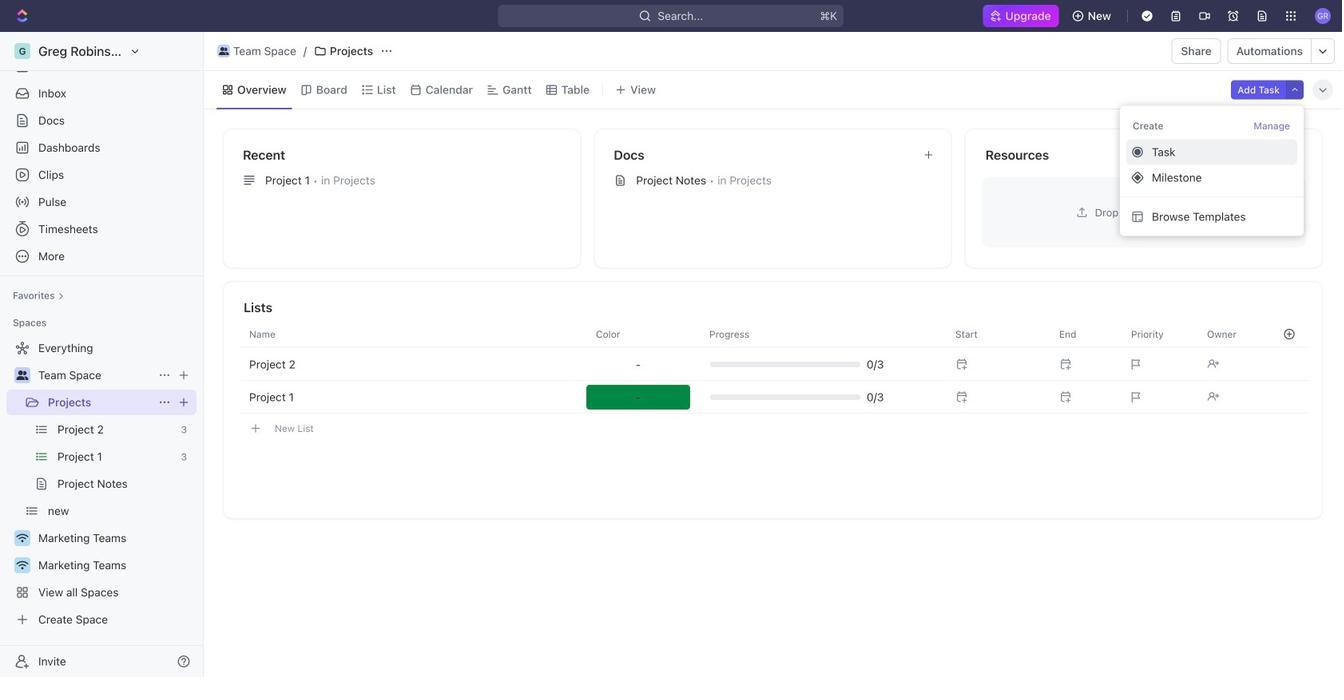 Task type: describe. For each thing, give the bounding box(es) containing it.
sidebar navigation
[[0, 32, 204, 678]]

user group image
[[16, 371, 28, 380]]



Task type: vqa. For each thing, say whether or not it's contained in the screenshot.
middle Doc
no



Task type: locate. For each thing, give the bounding box(es) containing it.
tree inside sidebar navigation
[[6, 336, 197, 633]]

tree
[[6, 336, 197, 633]]

user group image
[[219, 47, 229, 55]]



